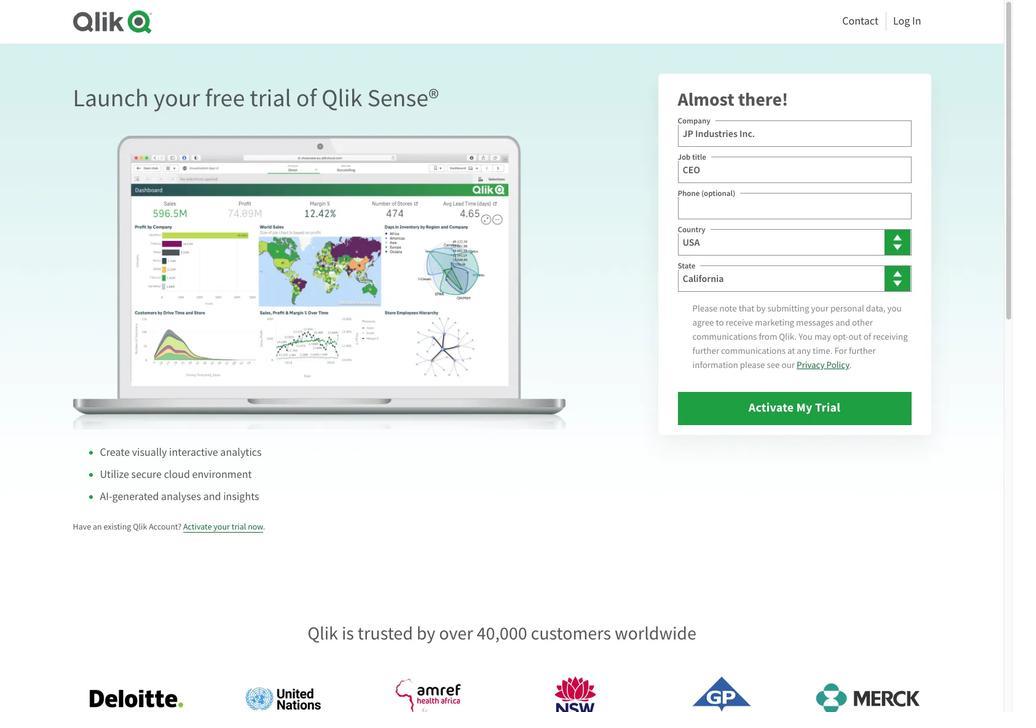 Task type: describe. For each thing, give the bounding box(es) containing it.
title
[[692, 152, 706, 162]]

is
[[342, 622, 354, 646]]

policy
[[827, 359, 850, 371]]

privacy policy .
[[797, 359, 852, 371]]

almost
[[678, 87, 735, 112]]

georgia pacific image
[[666, 675, 777, 713]]

job title
[[678, 152, 706, 162]]

messages
[[796, 317, 834, 329]]

phone
[[678, 188, 700, 199]]

from
[[759, 331, 778, 343]]

1 vertical spatial communications
[[721, 345, 786, 357]]

by for trusted
[[417, 622, 436, 646]]

customers
[[531, 622, 611, 646]]

activate your trial now link
[[183, 522, 263, 533]]

analyses
[[161, 490, 201, 504]]

contact link
[[843, 11, 879, 31]]

40,000
[[477, 622, 527, 646]]

in
[[913, 14, 922, 28]]

may
[[815, 331, 831, 343]]

over
[[439, 622, 473, 646]]

free
[[205, 82, 245, 114]]

contact
[[843, 14, 879, 28]]

receiving
[[873, 331, 908, 343]]

create visually interactive analytics
[[100, 446, 262, 460]]

country
[[678, 225, 706, 235]]

log
[[894, 14, 910, 28]]

personal
[[831, 303, 865, 315]]

and inside the please note that by submitting your personal data, you agree to receive marketing messages and other communications from qlik. you may opt-out of receiving further communications at any time. for further information please see our
[[836, 317, 851, 329]]

agree
[[693, 317, 714, 329]]

insights
[[223, 490, 259, 504]]

0 vertical spatial communications
[[693, 331, 757, 343]]

out
[[849, 331, 862, 343]]

there!
[[738, 87, 788, 112]]

to
[[716, 317, 724, 329]]

submitting
[[768, 303, 810, 315]]

note
[[720, 303, 737, 315]]

launch
[[73, 82, 149, 114]]

almost there!
[[678, 87, 788, 112]]

at
[[788, 345, 795, 357]]

0 vertical spatial of
[[296, 82, 317, 114]]

have an existing qlik account? activate your trial now .
[[73, 522, 265, 533]]

now
[[248, 522, 263, 533]]

have
[[73, 522, 91, 533]]

please
[[693, 303, 718, 315]]

worldwide
[[615, 622, 697, 646]]

an
[[93, 522, 102, 533]]

for
[[835, 345, 847, 357]]

0 vertical spatial trial
[[250, 82, 291, 114]]

phone (optional)
[[678, 188, 736, 199]]

qlik is trusted by over 40,000 customers worldwide
[[308, 622, 697, 646]]



Task type: vqa. For each thing, say whether or not it's contained in the screenshot.
Modern
no



Task type: locate. For each thing, give the bounding box(es) containing it.
.
[[850, 359, 852, 371], [263, 522, 265, 533]]

0 vertical spatial qlik
[[322, 82, 362, 114]]

account?
[[149, 522, 182, 533]]

1 vertical spatial trial
[[232, 522, 246, 533]]

utilize
[[100, 468, 129, 482]]

(optional)
[[702, 188, 736, 199]]

time.
[[813, 345, 833, 357]]

qlik
[[322, 82, 362, 114], [133, 522, 147, 533], [308, 622, 338, 646]]

create
[[100, 446, 130, 460]]

please
[[740, 359, 765, 371]]

company
[[678, 116, 711, 126]]

0 horizontal spatial your
[[154, 82, 200, 114]]

other
[[852, 317, 873, 329]]

existing
[[104, 522, 131, 533]]

trial right the free
[[250, 82, 291, 114]]

2 further from the left
[[849, 345, 876, 357]]

and up opt-
[[836, 317, 851, 329]]

log in
[[894, 14, 922, 28]]

state
[[678, 261, 696, 271]]

visually
[[132, 446, 167, 460]]

receive
[[726, 317, 753, 329]]

1 horizontal spatial .
[[850, 359, 852, 371]]

job
[[678, 152, 691, 162]]

and down environment
[[203, 490, 221, 504]]

your right activate on the left of page
[[214, 522, 230, 533]]

1 vertical spatial by
[[417, 622, 436, 646]]

analytics
[[220, 446, 262, 460]]

opt-
[[833, 331, 849, 343]]

trial left 'now' at the left
[[232, 522, 246, 533]]

0 horizontal spatial of
[[296, 82, 317, 114]]

0 horizontal spatial trial
[[232, 522, 246, 533]]

qlik right existing
[[133, 522, 147, 533]]

0 vertical spatial your
[[154, 82, 200, 114]]

of inside the please note that by submitting your personal data, you agree to receive marketing messages and other communications from qlik. you may opt-out of receiving further communications at any time. for further information please see our
[[864, 331, 872, 343]]

0 horizontal spatial .
[[263, 522, 265, 533]]

1 vertical spatial your
[[811, 303, 829, 315]]

log in link
[[894, 11, 922, 31]]

privacy policy link
[[797, 359, 850, 371]]

launch your free trial of qlik sense®
[[73, 82, 439, 114]]

by inside the please note that by submitting your personal data, you agree to receive marketing messages and other communications from qlik. you may opt-out of receiving further communications at any time. for further information please see our
[[757, 303, 766, 315]]

1 horizontal spatial your
[[214, 522, 230, 533]]

information
[[693, 359, 738, 371]]

1 vertical spatial and
[[203, 490, 221, 504]]

marketing
[[755, 317, 795, 329]]

0 horizontal spatial and
[[203, 490, 221, 504]]

secure
[[131, 468, 162, 482]]

qlik left is on the left bottom of page
[[308, 622, 338, 646]]

trial
[[250, 82, 291, 114], [232, 522, 246, 533]]

1 vertical spatial qlik
[[133, 522, 147, 533]]

of
[[296, 82, 317, 114], [864, 331, 872, 343]]

environment
[[192, 468, 252, 482]]

our
[[782, 359, 795, 371]]

Phone (optional) text field
[[678, 193, 912, 220]]

1 horizontal spatial trial
[[250, 82, 291, 114]]

communications down to
[[693, 331, 757, 343]]

that
[[739, 303, 755, 315]]

privacy
[[797, 359, 825, 371]]

please note that by submitting your personal data, you agree to receive marketing messages and other communications from qlik. you may opt-out of receiving further communications at any time. for further information please see our
[[693, 303, 908, 371]]

0 horizontal spatial further
[[693, 345, 720, 357]]

go to the home page. image
[[73, 10, 152, 34]]

1 horizontal spatial of
[[864, 331, 872, 343]]

1 horizontal spatial further
[[849, 345, 876, 357]]

generated
[[112, 490, 159, 504]]

1 horizontal spatial and
[[836, 317, 851, 329]]

further down out at the top of the page
[[849, 345, 876, 357]]

0 vertical spatial .
[[850, 359, 852, 371]]

by left over
[[417, 622, 436, 646]]

Company text field
[[678, 121, 912, 147]]

Job title text field
[[678, 157, 912, 183]]

2 vertical spatial your
[[214, 522, 230, 533]]

2 vertical spatial qlik
[[308, 622, 338, 646]]

communications
[[693, 331, 757, 343], [721, 345, 786, 357]]

ai-generated analyses and insights
[[100, 490, 259, 504]]

1 vertical spatial .
[[263, 522, 265, 533]]

and
[[836, 317, 851, 329], [203, 490, 221, 504]]

1 horizontal spatial by
[[757, 303, 766, 315]]

2 horizontal spatial your
[[811, 303, 829, 315]]

utilize secure cloud environment
[[100, 468, 252, 482]]

further
[[693, 345, 720, 357], [849, 345, 876, 357]]

0 vertical spatial by
[[757, 303, 766, 315]]

activate
[[183, 522, 212, 533]]

by for that
[[757, 303, 766, 315]]

1 vertical spatial of
[[864, 331, 872, 343]]

1 further from the left
[[693, 345, 720, 357]]

by
[[757, 303, 766, 315], [417, 622, 436, 646]]

qlik left sense®
[[322, 82, 362, 114]]

further up information
[[693, 345, 720, 357]]

0 vertical spatial and
[[836, 317, 851, 329]]

ai-
[[100, 490, 112, 504]]

you
[[799, 331, 813, 343]]

by right that
[[757, 303, 766, 315]]

data,
[[866, 303, 886, 315]]

your left the free
[[154, 82, 200, 114]]

you
[[888, 303, 902, 315]]

qlik customer - deloitte image
[[81, 675, 192, 713]]

see
[[767, 359, 780, 371]]

trusted
[[358, 622, 413, 646]]

cloud
[[164, 468, 190, 482]]

your up messages
[[811, 303, 829, 315]]

your
[[154, 82, 200, 114], [811, 303, 829, 315], [214, 522, 230, 533]]

0 horizontal spatial by
[[417, 622, 436, 646]]

sense®
[[367, 82, 439, 114]]

interactive
[[169, 446, 218, 460]]

None submit
[[678, 392, 912, 426]]

communications up please on the right bottom of page
[[721, 345, 786, 357]]

your inside the please note that by submitting your personal data, you agree to receive marketing messages and other communications from qlik. you may opt-out of receiving further communications at any time. for further information please see our
[[811, 303, 829, 315]]

any
[[797, 345, 811, 357]]

qlik.
[[779, 331, 797, 343]]



